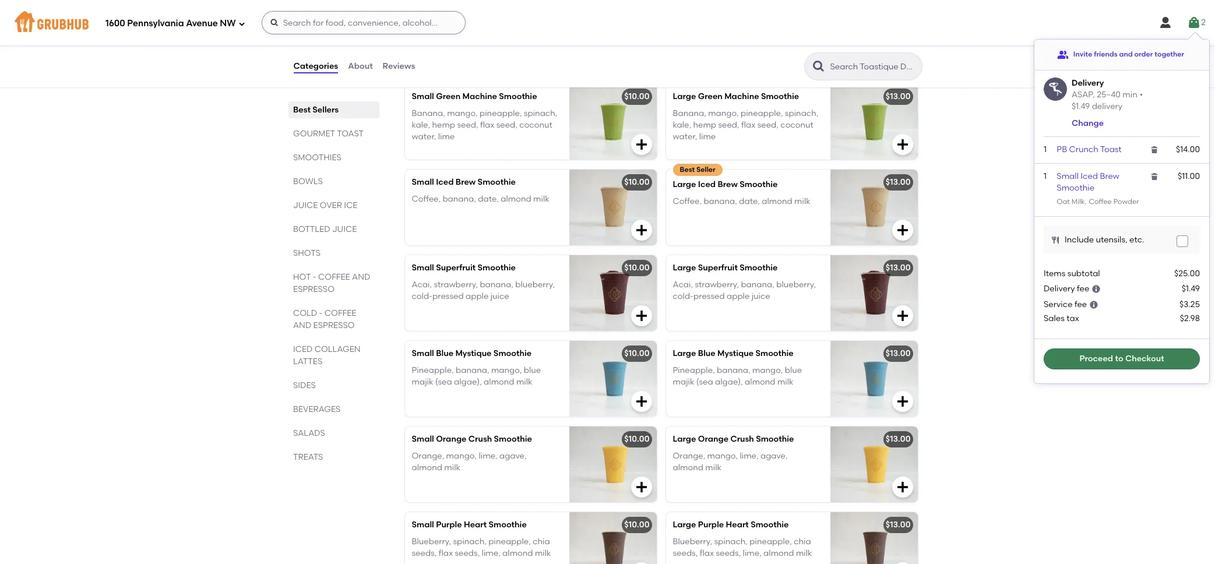 Task type: describe. For each thing, give the bounding box(es) containing it.
order
[[1135, 50, 1154, 58]]

small for banana, mango, pineapple, spinach, kale, hemp seed, flax seed, coconut water, lime
[[412, 92, 434, 102]]

acai, strawberry, banana, blueberry, cold-pressed apple juice for large superfruit smoothie
[[673, 280, 816, 301]]

ice
[[344, 201, 357, 211]]

pb crunch toast
[[1057, 145, 1122, 154]]

delivery for asap,
[[1072, 78, 1105, 88]]

0 horizontal spatial brew
[[456, 177, 476, 187]]

4 seed, from the left
[[758, 120, 779, 130]]

together
[[1155, 50, 1185, 58]]

apple for large superfruit smoothie
[[727, 292, 750, 301]]

small iced brew smoothie link
[[1057, 172, 1120, 193]]

juice for large superfruit smoothie
[[752, 292, 771, 301]]

4 seeds, from the left
[[716, 549, 741, 559]]

1 horizontal spatial $1.49
[[1182, 284, 1201, 294]]

large for large green machine smoothie
[[673, 92, 697, 102]]

include
[[1065, 235, 1095, 245]]

min
[[1123, 90, 1138, 99]]

2 $13.00 from the top
[[886, 177, 911, 187]]

brew inside small iced brew smoothie link
[[1101, 172, 1120, 181]]

invite
[[1074, 50, 1093, 58]]

flax down 'large green machine smoothie'
[[742, 120, 756, 130]]

blueberry, for large superfruit smoothie
[[777, 280, 816, 290]]

smoothie for small purple heart smoothie image at bottom
[[489, 520, 527, 530]]

lime for large
[[700, 132, 716, 142]]

(sea for small
[[435, 377, 452, 387]]

water, for large
[[673, 132, 698, 142]]

large blue mystique smoothie
[[673, 349, 794, 359]]

small purple heart smoothie image
[[569, 513, 657, 564]]

svg image inside 2 button
[[1188, 16, 1202, 30]]

asap,
[[1072, 90, 1096, 99]]

acai, for small
[[412, 280, 432, 290]]

2 seeds, from the left
[[455, 549, 480, 559]]

best for best sellers
[[293, 105, 310, 115]]

tooltip containing delivery
[[1035, 33, 1210, 384]]

large for large purple heart smoothie
[[673, 520, 697, 530]]

banana, for small
[[412, 108, 445, 118]]

cold - coffee and espresso
[[293, 308, 356, 331]]

small inside small iced brew smoothie
[[1057, 172, 1079, 181]]

beverages
[[293, 405, 341, 415]]

coffee
[[1090, 198, 1113, 206]]

hot - coffee and espresso tab
[[293, 271, 375, 296]]

pineapple, for large
[[673, 365, 715, 375]]

2
[[1202, 17, 1207, 27]]

purple for small
[[436, 520, 462, 530]]

algae), for small
[[454, 377, 482, 387]]

apple for small superfruit smoothie
[[466, 292, 489, 301]]

kale, for small
[[412, 120, 430, 130]]

orange for large
[[698, 435, 729, 445]]

about button
[[348, 45, 374, 87]]

juice over ice tab
[[293, 199, 375, 212]]

large superfruit smoothie image
[[831, 256, 918, 331]]

svg image for pineapple, banana, mango, blue majik (sea algae), almond milk
[[896, 395, 910, 409]]

to
[[1116, 354, 1124, 364]]

items
[[1044, 269, 1066, 279]]

large green machine smoothie
[[673, 92, 800, 102]]

sales
[[1044, 314, 1065, 324]]

blueberry, spinach, pineapple, chia seeds, flax seeds, lime, almond milk for small purple heart smoothie
[[412, 537, 551, 559]]

friends
[[1095, 50, 1118, 58]]

pineapple, for small
[[412, 365, 454, 375]]

small blue mystique smoothie image
[[569, 341, 657, 417]]

crush for large
[[731, 435, 754, 445]]

3 seed, from the left
[[719, 120, 740, 130]]

proceed to checkout
[[1080, 354, 1165, 364]]

majik for small
[[412, 377, 433, 387]]

large purple heart smoothie image
[[831, 513, 918, 564]]

powder
[[1114, 198, 1140, 206]]

pineapple, for large green machine smoothie
[[741, 108, 783, 118]]

delivery
[[1093, 101, 1123, 111]]

gourmet toast
[[293, 129, 364, 139]]

mango, down small blue mystique smoothie
[[492, 365, 522, 375]]

small for orange, mango, lime, agave, almond milk
[[412, 435, 434, 445]]

over
[[320, 201, 342, 211]]

small purple heart smoothie
[[412, 520, 527, 530]]

smoothie for small orange crush smoothie image
[[494, 435, 532, 445]]

machine for large
[[725, 92, 760, 102]]

oat
[[1057, 198, 1071, 206]]

crunch
[[1070, 145, 1099, 154]]

banana, mango, pineapple, spinach, kale, hemp seed, flax seed, coconut water, lime for large
[[673, 108, 819, 142]]

blue for small
[[436, 349, 454, 359]]

large iced brew smoothie image
[[831, 170, 918, 246]]

coffee, for large
[[673, 196, 702, 206]]

delivery fee
[[1044, 284, 1090, 294]]

pb
[[1057, 145, 1068, 154]]

purple for large
[[698, 520, 724, 530]]

best seller
[[680, 166, 716, 174]]

0 horizontal spatial iced
[[436, 177, 454, 187]]

collagen
[[314, 345, 360, 355]]

delivery asap, 25–40 min • $1.49 delivery
[[1072, 78, 1144, 111]]

change button
[[1072, 118, 1104, 129]]

strawberry, for large
[[695, 280, 739, 290]]

crush for small
[[469, 435, 492, 445]]

smoothie for 'large purple heart smoothie' image
[[751, 520, 789, 530]]

beverages tab
[[293, 404, 375, 416]]

banana, for small blue mystique smoothie
[[456, 365, 490, 375]]

tax
[[1067, 314, 1080, 324]]

pennsylvania
[[127, 18, 184, 28]]

small blue mystique smoothie
[[412, 349, 532, 359]]

large superfruit smoothie
[[673, 263, 778, 273]]

service
[[1044, 300, 1073, 310]]

proceed
[[1080, 354, 1114, 364]]

svg image for acai, strawberry, banana, blueberry, cold-pressed apple juice
[[896, 309, 910, 323]]

large orange crush smoothie
[[673, 435, 795, 445]]

coconut for small green machine smoothie
[[520, 120, 553, 130]]

•
[[1140, 90, 1144, 99]]

sales tax
[[1044, 314, 1080, 324]]

coffee for cold
[[324, 308, 356, 318]]

nw
[[220, 18, 236, 28]]

and for cold - coffee and espresso
[[293, 321, 311, 331]]

$2.98
[[1181, 314, 1201, 324]]

flax down the large purple heart smoothie
[[700, 549, 714, 559]]

lattes
[[293, 357, 322, 367]]

chia for small purple heart smoothie
[[533, 537, 550, 547]]

$25.00
[[1175, 269, 1201, 279]]

hemp for large
[[694, 120, 717, 130]]

smoothie for large green machine smoothie image on the top right of the page
[[762, 92, 800, 102]]

etc.
[[1130, 235, 1145, 245]]

smoothies inside tab
[[293, 153, 341, 163]]

pineapple, banana, mango, blue majik (sea algae), almond milk for large
[[673, 365, 802, 387]]

3 seeds, from the left
[[673, 549, 698, 559]]

cold - coffee and espresso tab
[[293, 307, 375, 332]]

small superfruit smoothie
[[412, 263, 516, 273]]

fee for delivery fee
[[1078, 284, 1090, 294]]

chia for large purple heart smoothie
[[794, 537, 812, 547]]

search icon image
[[812, 59, 826, 73]]

bowls
[[293, 177, 323, 187]]

$10.00 for large superfruit smoothie
[[625, 263, 650, 273]]

shots tab
[[293, 247, 375, 259]]

invite friends and order together button
[[1058, 44, 1185, 65]]

pineapple, banana, mango, blue majik (sea algae), almond milk for small
[[412, 365, 541, 387]]

lime, down the large purple heart smoothie
[[743, 549, 762, 559]]

kale, for large
[[673, 120, 692, 130]]

orange, for small
[[412, 451, 444, 461]]

mango, for large orange crush smoothie
[[708, 451, 738, 461]]

25–40
[[1098, 90, 1121, 99]]

blueberry, for large
[[673, 537, 713, 547]]

small orange crush smoothie
[[412, 435, 532, 445]]

banana, for small iced brew smoothie
[[443, 194, 476, 204]]

shots
[[293, 248, 320, 258]]

gourmet
[[293, 129, 335, 139]]

pineapple, for small purple heart smoothie
[[489, 537, 531, 547]]

juice over ice
[[293, 201, 357, 211]]

water, for small
[[412, 132, 436, 142]]

service fee
[[1044, 300, 1088, 310]]

1 horizontal spatial brew
[[718, 180, 738, 190]]

cold- for large
[[673, 292, 694, 301]]

small iced brew smoothie image
[[569, 170, 657, 246]]

$13.00 for blueberry, spinach, pineapple, chia seeds, flax seeds, lime, almond milk
[[886, 520, 911, 530]]

lime, down small orange crush smoothie
[[479, 451, 498, 461]]

iced collagen lattes
[[293, 345, 360, 367]]

reviews
[[383, 61, 415, 71]]

blue for large
[[698, 349, 716, 359]]

agave, for large orange crush smoothie
[[761, 451, 788, 461]]

categories button
[[293, 45, 339, 87]]

0 horizontal spatial small iced brew smoothie
[[412, 177, 516, 187]]

best sellers
[[293, 105, 339, 115]]

mango, down large blue mystique smoothie
[[753, 365, 783, 375]]

$13.00 for banana, mango, pineapple, spinach, kale, hemp seed, flax seed, coconut water, lime
[[886, 92, 911, 102]]

2 button
[[1188, 12, 1207, 33]]

$10.00 for large blue mystique smoothie
[[625, 349, 650, 359]]

blue for small blue mystique smoothie
[[524, 365, 541, 375]]

items subtotal
[[1044, 269, 1101, 279]]

machine for small
[[463, 92, 497, 102]]

cold- for small
[[412, 292, 433, 301]]

flax down the small purple heart smoothie
[[439, 549, 453, 559]]

large iced brew smoothie
[[673, 180, 778, 190]]

- for cold
[[319, 308, 322, 318]]

utensils,
[[1097, 235, 1128, 245]]

large for large orange crush smoothie
[[673, 435, 697, 445]]

main navigation navigation
[[0, 0, 1216, 45]]

$10.00 for large orange crush smoothie
[[625, 435, 650, 445]]

coffee for hot
[[318, 272, 350, 282]]

large orange crush smoothie image
[[831, 427, 918, 503]]

small orange crush smoothie image
[[569, 427, 657, 503]]

bottled juice tab
[[293, 223, 375, 236]]

pineapple, for small green machine smoothie
[[480, 108, 522, 118]]

salads
[[293, 429, 325, 439]]

mango, for small orange crush smoothie
[[446, 451, 477, 461]]

small for blueberry, spinach, pineapple, chia seeds, flax seeds, lime, almond milk
[[412, 520, 434, 530]]

coffee, banana, date, almond milk for large iced brew smoothie
[[673, 196, 811, 206]]

invite friends and order together
[[1074, 50, 1185, 58]]

milk
[[1072, 198, 1085, 206]]

espresso for hot
[[293, 285, 334, 294]]

and
[[1120, 50, 1133, 58]]

hot - coffee and espresso
[[293, 272, 370, 294]]

1 horizontal spatial iced
[[698, 180, 716, 190]]

superfruit for large
[[698, 263, 738, 273]]

categories
[[294, 61, 338, 71]]

$3.25
[[1180, 300, 1201, 310]]

heart for large
[[726, 520, 749, 530]]

mango, for large green machine smoothie
[[709, 108, 739, 118]]



Task type: vqa. For each thing, say whether or not it's contained in the screenshot.
Our apps 'link'
no



Task type: locate. For each thing, give the bounding box(es) containing it.
1 horizontal spatial crush
[[731, 435, 754, 445]]

1 blue from the left
[[524, 365, 541, 375]]

1 pineapple, banana, mango, blue majik (sea algae), almond milk from the left
[[412, 365, 541, 387]]

1 horizontal spatial date,
[[740, 196, 760, 206]]

strawberry, down "small superfruit smoothie"
[[434, 280, 478, 290]]

0 horizontal spatial and
[[293, 321, 311, 331]]

4 $10.00 from the top
[[625, 349, 650, 359]]

$14.00
[[1177, 145, 1201, 154]]

and inside the hot - coffee and espresso
[[352, 272, 370, 282]]

cold- down large superfruit smoothie
[[673, 292, 694, 301]]

1 purple from the left
[[436, 520, 462, 530]]

Search for food, convenience, alcohol... search field
[[262, 11, 466, 34]]

1 algae), from the left
[[454, 377, 482, 387]]

acai, strawberry, banana, blueberry, cold-pressed apple juice down large superfruit smoothie
[[673, 280, 816, 301]]

blueberry, spinach, pineapple, chia seeds, flax seeds, lime, almond milk for large purple heart smoothie
[[673, 537, 813, 559]]

1 horizontal spatial blueberry, spinach, pineapple, chia seeds, flax seeds, lime, almond milk
[[673, 537, 813, 559]]

mango, down small orange crush smoothie
[[446, 451, 477, 461]]

coffee,
[[412, 194, 441, 204], [673, 196, 702, 206]]

1 1 from the top
[[1044, 145, 1047, 154]]

0 vertical spatial delivery
[[1072, 78, 1105, 88]]

and down shots tab
[[352, 272, 370, 282]]

water,
[[412, 132, 436, 142], [673, 132, 698, 142]]

0 vertical spatial $1.49
[[1072, 101, 1091, 111]]

- inside "cold - coffee and espresso"
[[319, 308, 322, 318]]

1 orange, from the left
[[412, 451, 444, 461]]

3 $10.00 from the top
[[625, 263, 650, 273]]

1 agave, from the left
[[500, 451, 527, 461]]

0 horizontal spatial purple
[[436, 520, 462, 530]]

pineapple, down small blue mystique smoothie
[[412, 365, 454, 375]]

fee for service fee
[[1075, 300, 1088, 310]]

4 $13.00 from the top
[[886, 349, 911, 359]]

2 crush from the left
[[731, 435, 754, 445]]

agave,
[[500, 451, 527, 461], [761, 451, 788, 461]]

0 horizontal spatial cold-
[[412, 292, 433, 301]]

treats
[[293, 453, 323, 462]]

1 vertical spatial 1
[[1044, 172, 1047, 181]]

delivery up service
[[1044, 284, 1076, 294]]

large blue mystique smoothie image
[[831, 341, 918, 417]]

1 coconut from the left
[[520, 120, 553, 130]]

2 pineapple, banana, mango, blue majik (sea algae), almond milk from the left
[[673, 365, 802, 387]]

0 vertical spatial smoothies
[[403, 57, 478, 71]]

1 majik from the left
[[412, 377, 433, 387]]

lime up seller
[[700, 132, 716, 142]]

$13.00 for orange, mango, lime, agave, almond milk
[[886, 435, 911, 445]]

2 water, from the left
[[673, 132, 698, 142]]

0 horizontal spatial blueberry,
[[516, 280, 555, 290]]

orange, mango, lime, agave, almond milk
[[412, 451, 527, 473], [673, 451, 788, 473]]

2 banana, mango, pineapple, spinach, kale, hemp seed, flax seed, coconut water, lime from the left
[[673, 108, 819, 142]]

2 lime from the left
[[700, 132, 716, 142]]

acai, for large
[[673, 280, 693, 290]]

0 horizontal spatial green
[[436, 92, 461, 102]]

acai, down "small superfruit smoothie"
[[412, 280, 432, 290]]

0 horizontal spatial apple
[[466, 292, 489, 301]]

1 horizontal spatial orange,
[[673, 451, 706, 461]]

2 juice from the left
[[752, 292, 771, 301]]

sides tab
[[293, 380, 375, 392]]

0 horizontal spatial mystique
[[456, 349, 492, 359]]

1 orange, mango, lime, agave, almond milk from the left
[[412, 451, 527, 473]]

coffee down shots tab
[[318, 272, 350, 282]]

acai, strawberry, banana, blueberry, cold-pressed apple juice down "small superfruit smoothie"
[[412, 280, 555, 301]]

2 1 from the top
[[1044, 172, 1047, 181]]

$1.49 down asap,
[[1072, 101, 1091, 111]]

6 $13.00 from the top
[[886, 520, 911, 530]]

2 superfruit from the left
[[698, 263, 738, 273]]

1 horizontal spatial superfruit
[[698, 263, 738, 273]]

svg image inside main navigation navigation
[[1159, 16, 1173, 30]]

1 blueberry, spinach, pineapple, chia seeds, flax seeds, lime, almond milk from the left
[[412, 537, 551, 559]]

- right hot
[[313, 272, 316, 282]]

2 mystique from the left
[[718, 349, 754, 359]]

1 horizontal spatial banana,
[[673, 108, 707, 118]]

banana, for large
[[673, 108, 707, 118]]

0 horizontal spatial strawberry,
[[434, 280, 478, 290]]

lime for small
[[438, 132, 455, 142]]

espresso up the 'collagen'
[[313, 321, 355, 331]]

juice for small superfruit smoothie
[[491, 292, 509, 301]]

1 strawberry, from the left
[[434, 280, 478, 290]]

spinach,
[[524, 108, 558, 118], [785, 108, 819, 118], [453, 537, 487, 547], [715, 537, 748, 547]]

2 blueberry, from the left
[[777, 280, 816, 290]]

banana, down the small green machine smoothie
[[412, 108, 445, 118]]

0 horizontal spatial blue
[[436, 349, 454, 359]]

0 horizontal spatial hemp
[[432, 120, 455, 130]]

lime,
[[479, 451, 498, 461], [740, 451, 759, 461], [482, 549, 501, 559], [743, 549, 762, 559]]

$13.00 for acai, strawberry, banana, blueberry, cold-pressed apple juice
[[886, 263, 911, 273]]

treats tab
[[293, 451, 375, 464]]

1 horizontal spatial coffee, banana, date, almond milk
[[673, 196, 811, 206]]

0 horizontal spatial coconut
[[520, 120, 553, 130]]

blueberry, down the large purple heart smoothie
[[673, 537, 713, 547]]

juice down large superfruit smoothie
[[752, 292, 771, 301]]

5 large from the top
[[673, 435, 697, 445]]

large for large blue mystique smoothie
[[673, 349, 697, 359]]

espresso down hot
[[293, 285, 334, 294]]

blueberry, spinach, pineapple, chia seeds, flax seeds, lime, almond milk down the small purple heart smoothie
[[412, 537, 551, 559]]

small for coffee, banana, date, almond milk
[[412, 177, 434, 187]]

0 horizontal spatial pressed
[[433, 292, 464, 301]]

1 horizontal spatial algae),
[[716, 377, 743, 387]]

pineapple, for large purple heart smoothie
[[750, 537, 792, 547]]

1 machine from the left
[[463, 92, 497, 102]]

small superfruit smoothie image
[[569, 256, 657, 331]]

3 $13.00 from the top
[[886, 263, 911, 273]]

1 vertical spatial -
[[319, 308, 322, 318]]

1 horizontal spatial coconut
[[781, 120, 814, 130]]

1 horizontal spatial machine
[[725, 92, 760, 102]]

hemp down 'large green machine smoothie'
[[694, 120, 717, 130]]

1 hemp from the left
[[432, 120, 455, 130]]

1 banana, from the left
[[412, 108, 445, 118]]

orange, for large
[[673, 451, 706, 461]]

lime, down the small purple heart smoothie
[[482, 549, 501, 559]]

agave, for small orange crush smoothie
[[500, 451, 527, 461]]

1 horizontal spatial (sea
[[697, 377, 714, 387]]

1 heart from the left
[[464, 520, 487, 530]]

people icon image
[[1058, 49, 1069, 61]]

1 blueberry, from the left
[[516, 280, 555, 290]]

orange, down large orange crush smoothie on the bottom of page
[[673, 451, 706, 461]]

fee down subtotal
[[1078, 284, 1090, 294]]

1 acai, from the left
[[412, 280, 432, 290]]

0 horizontal spatial coffee, banana, date, almond milk
[[412, 194, 550, 204]]

pressed for large
[[694, 292, 725, 301]]

pressed down large superfruit smoothie
[[694, 292, 725, 301]]

1 vertical spatial $1.49
[[1182, 284, 1201, 294]]

banana, mango, pineapple, spinach, kale, hemp seed, flax seed, coconut water, lime for small
[[412, 108, 558, 142]]

2 banana, from the left
[[673, 108, 707, 118]]

1 water, from the left
[[412, 132, 436, 142]]

1 vertical spatial best
[[680, 166, 695, 174]]

1 acai, strawberry, banana, blueberry, cold-pressed apple juice from the left
[[412, 280, 555, 301]]

1 horizontal spatial acai, strawberry, banana, blueberry, cold-pressed apple juice
[[673, 280, 816, 301]]

0 horizontal spatial pineapple,
[[412, 365, 454, 375]]

2 hemp from the left
[[694, 120, 717, 130]]

0 horizontal spatial agave,
[[500, 451, 527, 461]]

1 vertical spatial and
[[293, 321, 311, 331]]

1 horizontal spatial heart
[[726, 520, 749, 530]]

strawberry,
[[434, 280, 478, 290], [695, 280, 739, 290]]

1600 pennsylvania avenue nw
[[106, 18, 236, 28]]

agave, down large orange crush smoothie on the bottom of page
[[761, 451, 788, 461]]

1 mystique from the left
[[456, 349, 492, 359]]

0 horizontal spatial superfruit
[[436, 263, 476, 273]]

2 large from the top
[[673, 180, 697, 190]]

1 horizontal spatial orange
[[698, 435, 729, 445]]

toast
[[1101, 145, 1122, 154]]

espresso inside the hot - coffee and espresso
[[293, 285, 334, 294]]

4 large from the top
[[673, 349, 697, 359]]

2 acai, from the left
[[673, 280, 693, 290]]

algae), down small blue mystique smoothie
[[454, 377, 482, 387]]

1 kale, from the left
[[412, 120, 430, 130]]

(sea down large blue mystique smoothie
[[697, 377, 714, 387]]

1 seed, from the left
[[457, 120, 479, 130]]

iced collagen lattes tab
[[293, 343, 375, 368]]

bottled
[[293, 225, 330, 234]]

strawberry, for small
[[434, 280, 478, 290]]

2 agave, from the left
[[761, 451, 788, 461]]

svg image
[[1188, 16, 1202, 30], [270, 18, 279, 27], [238, 20, 245, 27], [896, 138, 910, 152], [1151, 145, 1160, 154], [1151, 172, 1160, 181], [635, 224, 649, 238], [896, 224, 910, 238], [1180, 238, 1187, 245], [1092, 285, 1101, 294], [1090, 300, 1099, 310], [635, 309, 649, 323], [635, 395, 649, 409], [896, 481, 910, 495]]

$1.49 inside delivery asap, 25–40 min • $1.49 delivery
[[1072, 101, 1091, 111]]

1 $13.00 from the top
[[886, 92, 911, 102]]

oat milk coffee powder
[[1057, 198, 1140, 206]]

pineapple, down large blue mystique smoothie
[[673, 365, 715, 375]]

smoothie for large blue mystique smoothie image
[[756, 349, 794, 359]]

0 vertical spatial and
[[352, 272, 370, 282]]

1 vertical spatial delivery
[[1044, 284, 1076, 294]]

3 large from the top
[[673, 263, 697, 273]]

1 horizontal spatial juice
[[752, 292, 771, 301]]

0 horizontal spatial -
[[313, 272, 316, 282]]

mystique
[[456, 349, 492, 359], [718, 349, 754, 359]]

machine
[[463, 92, 497, 102], [725, 92, 760, 102]]

majik
[[412, 377, 433, 387], [673, 377, 695, 387]]

toast
[[337, 129, 364, 139]]

small for acai, strawberry, banana, blueberry, cold-pressed apple juice
[[412, 263, 434, 273]]

1
[[1044, 145, 1047, 154], [1044, 172, 1047, 181]]

mango, down large orange crush smoothie on the bottom of page
[[708, 451, 738, 461]]

1 left small iced brew smoothie link
[[1044, 172, 1047, 181]]

svg image
[[1159, 16, 1173, 30], [635, 138, 649, 152], [1051, 236, 1061, 245], [896, 309, 910, 323], [896, 395, 910, 409], [635, 481, 649, 495]]

1 large from the top
[[673, 92, 697, 102]]

proceed to checkout button
[[1044, 349, 1201, 370]]

1 horizontal spatial blueberry,
[[777, 280, 816, 290]]

1 orange from the left
[[436, 435, 467, 445]]

coffee, for small
[[412, 194, 441, 204]]

checkout
[[1126, 354, 1165, 364]]

5 $10.00 from the top
[[625, 435, 650, 445]]

reviews button
[[382, 45, 416, 87]]

2 orange, from the left
[[673, 451, 706, 461]]

2 majik from the left
[[673, 377, 695, 387]]

orange, down small orange crush smoothie
[[412, 451, 444, 461]]

apple down large superfruit smoothie
[[727, 292, 750, 301]]

2 orange, mango, lime, agave, almond milk from the left
[[673, 451, 788, 473]]

1 horizontal spatial apple
[[727, 292, 750, 301]]

2 seed, from the left
[[497, 120, 518, 130]]

1 pressed from the left
[[433, 292, 464, 301]]

pineapple, down 'large green machine smoothie'
[[741, 108, 783, 118]]

algae), down large blue mystique smoothie
[[716, 377, 743, 387]]

banana, mango, pineapple, spinach, kale, hemp seed, flax seed, coconut water, lime down the small green machine smoothie
[[412, 108, 558, 142]]

1 horizontal spatial blue
[[698, 349, 716, 359]]

$1.49 up $3.25
[[1182, 284, 1201, 294]]

large for large iced brew smoothie
[[673, 180, 697, 190]]

pineapple, down the small green machine smoothie
[[480, 108, 522, 118]]

seller
[[697, 166, 716, 174]]

pineapple, banana, mango, blue majik (sea algae), almond milk
[[412, 365, 541, 387], [673, 365, 802, 387]]

1 horizontal spatial small iced brew smoothie
[[1057, 172, 1120, 193]]

0 vertical spatial coffee
[[318, 272, 350, 282]]

1 lime from the left
[[438, 132, 455, 142]]

0 horizontal spatial machine
[[463, 92, 497, 102]]

orange, mango, lime, agave, almond milk down small orange crush smoothie
[[412, 451, 527, 473]]

mango, down the small green machine smoothie
[[447, 108, 478, 118]]

1 $10.00 from the top
[[625, 92, 650, 102]]

(sea down small blue mystique smoothie
[[435, 377, 452, 387]]

large green machine smoothie image
[[831, 84, 918, 160]]

1 seeds, from the left
[[412, 549, 437, 559]]

cold-
[[412, 292, 433, 301], [673, 292, 694, 301]]

banana, down 'large green machine smoothie'
[[673, 108, 707, 118]]

0 horizontal spatial orange, mango, lime, agave, almond milk
[[412, 451, 527, 473]]

pineapple, down the small purple heart smoothie
[[489, 537, 531, 547]]

banana,
[[443, 194, 476, 204], [704, 196, 738, 206], [480, 280, 514, 290], [741, 280, 775, 290], [456, 365, 490, 375], [717, 365, 751, 375]]

majik down large blue mystique smoothie
[[673, 377, 695, 387]]

1 vertical spatial smoothies
[[293, 153, 341, 163]]

1 vertical spatial juice
[[332, 225, 357, 234]]

1 apple from the left
[[466, 292, 489, 301]]

1 vertical spatial fee
[[1075, 300, 1088, 310]]

2 blueberry, spinach, pineapple, chia seeds, flax seeds, lime, almond milk from the left
[[673, 537, 813, 559]]

2 blue from the left
[[785, 365, 802, 375]]

- for hot
[[313, 272, 316, 282]]

pineapple, down the large purple heart smoothie
[[750, 537, 792, 547]]

$10.00 for large purple heart smoothie
[[625, 520, 650, 530]]

algae), for large
[[716, 377, 743, 387]]

lime
[[438, 132, 455, 142], [700, 132, 716, 142]]

1 horizontal spatial green
[[698, 92, 723, 102]]

blueberry, spinach, pineapple, chia seeds, flax seeds, lime, almond milk down the large purple heart smoothie
[[673, 537, 813, 559]]

agave, down small orange crush smoothie
[[500, 451, 527, 461]]

0 horizontal spatial algae),
[[454, 377, 482, 387]]

mango,
[[447, 108, 478, 118], [709, 108, 739, 118], [492, 365, 522, 375], [753, 365, 783, 375], [446, 451, 477, 461], [708, 451, 738, 461]]

1 superfruit from the left
[[436, 263, 476, 273]]

coffee inside the hot - coffee and espresso
[[318, 272, 350, 282]]

date, for small iced brew smoothie
[[478, 194, 499, 204]]

bottled juice
[[293, 225, 357, 234]]

0 horizontal spatial kale,
[[412, 120, 430, 130]]

banana,
[[412, 108, 445, 118], [673, 108, 707, 118]]

blueberry, down the small purple heart smoothie
[[412, 537, 451, 547]]

- right cold
[[319, 308, 322, 318]]

smoothies down gourmet
[[293, 153, 341, 163]]

2 heart from the left
[[726, 520, 749, 530]]

seeds,
[[412, 549, 437, 559], [455, 549, 480, 559], [673, 549, 698, 559], [716, 549, 741, 559]]

2 green from the left
[[698, 92, 723, 102]]

2 horizontal spatial brew
[[1101, 172, 1120, 181]]

mystique for large
[[718, 349, 754, 359]]

1 crush from the left
[[469, 435, 492, 445]]

2 pressed from the left
[[694, 292, 725, 301]]

$13.00
[[886, 92, 911, 102], [886, 177, 911, 187], [886, 263, 911, 273], [886, 349, 911, 359], [886, 435, 911, 445], [886, 520, 911, 530]]

orange,
[[412, 451, 444, 461], [673, 451, 706, 461]]

blueberry, spinach, pineapple, chia seeds, flax seeds, lime, almond milk
[[412, 537, 551, 559], [673, 537, 813, 559]]

espresso
[[293, 285, 334, 294], [313, 321, 355, 331]]

small green machine smoothie
[[412, 92, 537, 102]]

date, for large iced brew smoothie
[[740, 196, 760, 206]]

1600
[[106, 18, 125, 28]]

smoothies tab
[[293, 152, 375, 164]]

0 horizontal spatial coffee,
[[412, 194, 441, 204]]

acai, down large superfruit smoothie
[[673, 280, 693, 290]]

orange, mango, lime, agave, almond milk down large orange crush smoothie on the bottom of page
[[673, 451, 788, 473]]

delivery up asap,
[[1072, 78, 1105, 88]]

delivery for fee
[[1044, 284, 1076, 294]]

and for hot - coffee and espresso
[[352, 272, 370, 282]]

(sea
[[435, 377, 452, 387], [697, 377, 714, 387]]

0 horizontal spatial blueberry,
[[412, 537, 451, 547]]

1 horizontal spatial majik
[[673, 377, 695, 387]]

delivery icon image
[[1044, 78, 1068, 101]]

1 green from the left
[[436, 92, 461, 102]]

1 vertical spatial coffee
[[324, 308, 356, 318]]

1 for pb
[[1044, 145, 1047, 154]]

2 machine from the left
[[725, 92, 760, 102]]

0 vertical spatial fee
[[1078, 284, 1090, 294]]

include utensils, etc.
[[1065, 235, 1145, 245]]

0 horizontal spatial banana, mango, pineapple, spinach, kale, hemp seed, flax seed, coconut water, lime
[[412, 108, 558, 142]]

subtotal
[[1068, 269, 1101, 279]]

1 horizontal spatial acai,
[[673, 280, 693, 290]]

cold- down "small superfruit smoothie"
[[412, 292, 433, 301]]

salads tab
[[293, 427, 375, 440]]

2 $10.00 from the top
[[625, 177, 650, 187]]

best left seller
[[680, 166, 695, 174]]

almond
[[501, 194, 532, 204], [762, 196, 793, 206], [484, 377, 515, 387], [745, 377, 776, 387], [412, 463, 443, 473], [673, 463, 704, 473], [503, 549, 533, 559], [764, 549, 795, 559]]

and inside "cold - coffee and espresso"
[[293, 321, 311, 331]]

2 cold- from the left
[[673, 292, 694, 301]]

0 horizontal spatial juice
[[293, 201, 318, 211]]

orange for small
[[436, 435, 467, 445]]

strawberry, down large superfruit smoothie
[[695, 280, 739, 290]]

purple
[[436, 520, 462, 530], [698, 520, 724, 530]]

juice
[[293, 201, 318, 211], [332, 225, 357, 234]]

$11.00
[[1179, 172, 1201, 181]]

2 orange from the left
[[698, 435, 729, 445]]

0 horizontal spatial date,
[[478, 194, 499, 204]]

0 horizontal spatial orange
[[436, 435, 467, 445]]

2 (sea from the left
[[697, 377, 714, 387]]

2 strawberry, from the left
[[695, 280, 739, 290]]

1 horizontal spatial pressed
[[694, 292, 725, 301]]

change
[[1072, 118, 1104, 128]]

smoothie for small iced brew smoothie image
[[478, 177, 516, 187]]

2 kale, from the left
[[673, 120, 692, 130]]

superfruit for small
[[436, 263, 476, 273]]

0 horizontal spatial majik
[[412, 377, 433, 387]]

2 acai, strawberry, banana, blueberry, cold-pressed apple juice from the left
[[673, 280, 816, 301]]

flax down the small green machine smoothie
[[480, 120, 495, 130]]

1 vertical spatial espresso
[[313, 321, 355, 331]]

coconut
[[520, 120, 553, 130], [781, 120, 814, 130]]

1 horizontal spatial water,
[[673, 132, 698, 142]]

pressed down "small superfruit smoothie"
[[433, 292, 464, 301]]

1 pineapple, from the left
[[412, 365, 454, 375]]

1 horizontal spatial purple
[[698, 520, 724, 530]]

iced
[[293, 345, 313, 355]]

green for large
[[698, 92, 723, 102]]

apple down "small superfruit smoothie"
[[466, 292, 489, 301]]

blue
[[524, 365, 541, 375], [785, 365, 802, 375]]

$10.00 for large green machine smoothie
[[625, 92, 650, 102]]

1 horizontal spatial -
[[319, 308, 322, 318]]

tooltip
[[1035, 33, 1210, 384]]

1 blue from the left
[[436, 349, 454, 359]]

0 vertical spatial -
[[313, 272, 316, 282]]

lime, down large orange crush smoothie on the bottom of page
[[740, 451, 759, 461]]

1 horizontal spatial smoothies
[[403, 57, 478, 71]]

juice down 'bowls'
[[293, 201, 318, 211]]

1 horizontal spatial lime
[[700, 132, 716, 142]]

best inside tab
[[293, 105, 310, 115]]

1 horizontal spatial strawberry,
[[695, 280, 739, 290]]

lime down the small green machine smoothie
[[438, 132, 455, 142]]

acai, strawberry, banana, blueberry, cold-pressed apple juice for small superfruit smoothie
[[412, 280, 555, 301]]

hot
[[293, 272, 311, 282]]

1 left pb
[[1044, 145, 1047, 154]]

0 horizontal spatial orange,
[[412, 451, 444, 461]]

1 banana, mango, pineapple, spinach, kale, hemp seed, flax seed, coconut water, lime from the left
[[412, 108, 558, 142]]

pineapple, banana, mango, blue majik (sea algae), almond milk down large blue mystique smoothie
[[673, 365, 802, 387]]

1 horizontal spatial best
[[680, 166, 695, 174]]

1 juice from the left
[[491, 292, 509, 301]]

0 horizontal spatial water,
[[412, 132, 436, 142]]

cold
[[293, 308, 317, 318]]

1 horizontal spatial and
[[352, 272, 370, 282]]

2 blueberry, from the left
[[673, 537, 713, 547]]

mango, down 'large green machine smoothie'
[[709, 108, 739, 118]]

hemp down the small green machine smoothie
[[432, 120, 455, 130]]

delivery inside delivery asap, 25–40 min • $1.49 delivery
[[1072, 78, 1105, 88]]

small green machine smoothie image
[[569, 84, 657, 160]]

1 horizontal spatial pineapple, banana, mango, blue majik (sea algae), almond milk
[[673, 365, 802, 387]]

banana, for large iced brew smoothie
[[704, 196, 738, 206]]

1 cold- from the left
[[412, 292, 433, 301]]

2 pineapple, from the left
[[673, 365, 715, 375]]

and
[[352, 272, 370, 282], [293, 321, 311, 331]]

- inside the hot - coffee and espresso
[[313, 272, 316, 282]]

best for best seller
[[680, 166, 695, 174]]

0 horizontal spatial crush
[[469, 435, 492, 445]]

1 horizontal spatial pineapple,
[[673, 365, 715, 375]]

large purple heart smoothie
[[673, 520, 789, 530]]

$10.00
[[625, 92, 650, 102], [625, 177, 650, 187], [625, 263, 650, 273], [625, 349, 650, 359], [625, 435, 650, 445], [625, 520, 650, 530]]

5 $13.00 from the top
[[886, 435, 911, 445]]

and down cold
[[293, 321, 311, 331]]

1 blueberry, from the left
[[412, 537, 451, 547]]

chia
[[533, 537, 550, 547], [794, 537, 812, 547]]

pressed for small
[[433, 292, 464, 301]]

espresso for cold
[[313, 321, 355, 331]]

hemp for small
[[432, 120, 455, 130]]

banana, mango, pineapple, spinach, kale, hemp seed, flax seed, coconut water, lime down 'large green machine smoothie'
[[673, 108, 819, 142]]

fee
[[1078, 284, 1090, 294], [1075, 300, 1088, 310]]

smoothies up the small green machine smoothie
[[403, 57, 478, 71]]

juice down ice
[[332, 225, 357, 234]]

6 $10.00 from the top
[[625, 520, 650, 530]]

mango, for small green machine smoothie
[[447, 108, 478, 118]]

0 horizontal spatial banana,
[[412, 108, 445, 118]]

0 horizontal spatial heart
[[464, 520, 487, 530]]

1 (sea from the left
[[435, 377, 452, 387]]

flax
[[480, 120, 495, 130], [742, 120, 756, 130], [439, 549, 453, 559], [700, 549, 714, 559]]

sellers
[[312, 105, 339, 115]]

2 apple from the left
[[727, 292, 750, 301]]

orange, mango, lime, agave, almond milk for small
[[412, 451, 527, 473]]

espresso inside "cold - coffee and espresso"
[[313, 321, 355, 331]]

acai,
[[412, 280, 432, 290], [673, 280, 693, 290]]

smoothie for small blue mystique smoothie image
[[494, 349, 532, 359]]

majik down small blue mystique smoothie
[[412, 377, 433, 387]]

Search Toastique Dupont Circle search field
[[830, 61, 919, 72]]

bowls tab
[[293, 176, 375, 188]]

0 horizontal spatial acai, strawberry, banana, blueberry, cold-pressed apple juice
[[412, 280, 555, 301]]

best sellers tab
[[293, 104, 375, 116]]

banana, mango, pineapple, spinach, kale, hemp seed, flax seed, coconut water, lime
[[412, 108, 558, 142], [673, 108, 819, 142]]

about
[[348, 61, 373, 71]]

0 horizontal spatial blue
[[524, 365, 541, 375]]

pressed
[[433, 292, 464, 301], [694, 292, 725, 301]]

pineapple, banana, mango, blue majik (sea algae), almond milk down small blue mystique smoothie
[[412, 365, 541, 387]]

juice
[[491, 292, 509, 301], [752, 292, 771, 301]]

1 horizontal spatial blueberry,
[[673, 537, 713, 547]]

superfruit
[[436, 263, 476, 273], [698, 263, 738, 273]]

coconut for large green machine smoothie
[[781, 120, 814, 130]]

pb crunch toast link
[[1057, 145, 1122, 154]]

blueberry, for small superfruit smoothie
[[516, 280, 555, 290]]

2 purple from the left
[[698, 520, 724, 530]]

2 blue from the left
[[698, 349, 716, 359]]

1 horizontal spatial juice
[[332, 225, 357, 234]]

2 coconut from the left
[[781, 120, 814, 130]]

0 horizontal spatial blueberry, spinach, pineapple, chia seeds, flax seeds, lime, almond milk
[[412, 537, 551, 559]]

small for pineapple, banana, mango, blue majik (sea algae), almond milk
[[412, 349, 434, 359]]

0 vertical spatial espresso
[[293, 285, 334, 294]]

coffee down hot - coffee and espresso tab
[[324, 308, 356, 318]]

kale,
[[412, 120, 430, 130], [673, 120, 692, 130]]

coffee, banana, date, almond milk for small iced brew smoothie
[[412, 194, 550, 204]]

0 horizontal spatial pineapple, banana, mango, blue majik (sea algae), almond milk
[[412, 365, 541, 387]]

blueberry, for small
[[412, 537, 451, 547]]

1 for small
[[1044, 172, 1047, 181]]

2 horizontal spatial iced
[[1081, 172, 1099, 181]]

6 large from the top
[[673, 520, 697, 530]]

2 algae), from the left
[[716, 377, 743, 387]]

sides
[[293, 381, 316, 391]]

fee up tax
[[1075, 300, 1088, 310]]

coffee inside "cold - coffee and espresso"
[[324, 308, 356, 318]]

gourmet toast tab
[[293, 128, 375, 140]]

0 vertical spatial juice
[[293, 201, 318, 211]]

best left 'sellers'
[[293, 105, 310, 115]]

2 chia from the left
[[794, 537, 812, 547]]

0 horizontal spatial best
[[293, 105, 310, 115]]

1 chia from the left
[[533, 537, 550, 547]]

avenue
[[186, 18, 218, 28]]

juice down "small superfruit smoothie"
[[491, 292, 509, 301]]

1 horizontal spatial banana, mango, pineapple, spinach, kale, hemp seed, flax seed, coconut water, lime
[[673, 108, 819, 142]]

smoothie for small green machine smoothie image
[[499, 92, 537, 102]]



